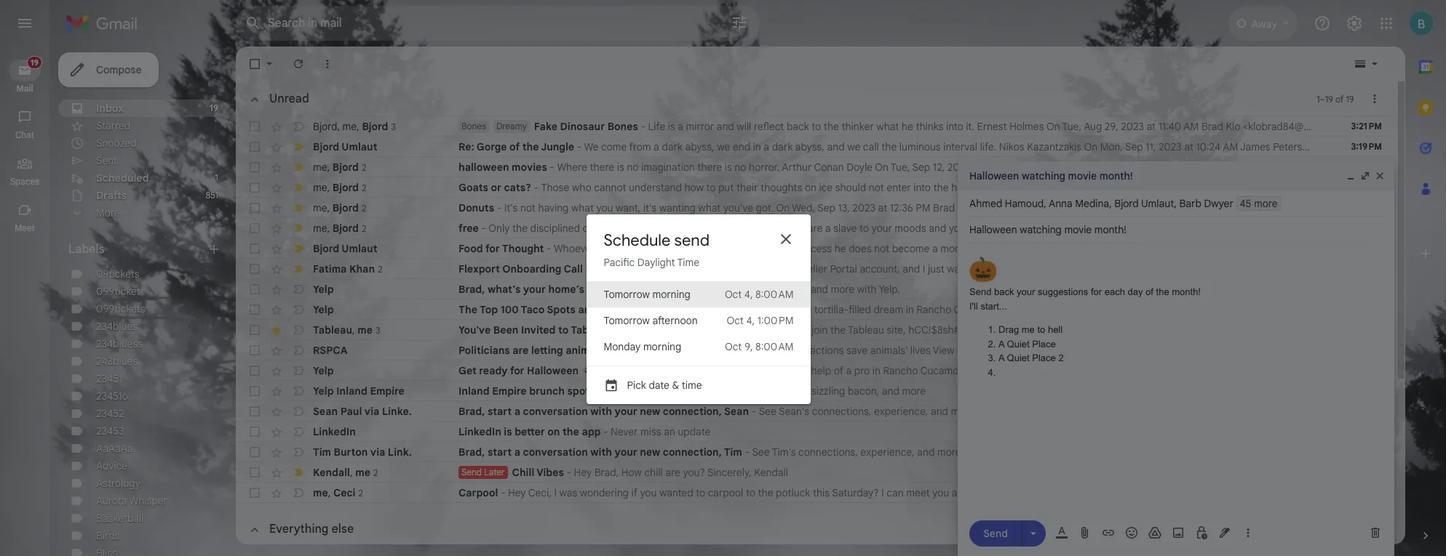 Task type: vqa. For each thing, say whether or not it's contained in the screenshot.
the leftmost password
no



Task type: describe. For each thing, give the bounding box(es) containing it.
- left it's
[[497, 202, 502, 215]]

0 horizontal spatial am
[[1184, 120, 1199, 133]]

to down frightening
[[725, 385, 735, 398]]

- down the disciplined
[[547, 242, 551, 256]]

toggle split pane mode image
[[1353, 57, 1368, 71]]

0 vertical spatial wanted
[[947, 263, 981, 276]]

me , bjord 2 for donuts
[[313, 201, 366, 214]]

1 vertical spatial does
[[1244, 487, 1267, 500]]

up for to
[[711, 385, 723, 398]]

of right heat
[[975, 181, 985, 194]]

to right carpool
[[746, 487, 756, 500]]

dream
[[874, 304, 904, 317]]

1 burton from the left
[[334, 446, 368, 459]]

more for sean
[[951, 405, 975, 419]]

at left '2:50'
[[973, 161, 982, 174]]

2023 up the some
[[1190, 181, 1213, 194]]

- right sound?
[[1328, 487, 1332, 500]]

0 vertical spatial the
[[459, 304, 478, 317]]

via for linke.
[[365, 405, 379, 419]]

099ticket
[[96, 285, 140, 298]]

1 vertical spatial wed,
[[1105, 222, 1128, 235]]

brad down readings
[[1241, 222, 1263, 235]]

politicians are letting animals down - we need your help to tell them your actions save animals' lives view online rspca donate politicians are letting animals down – you can help stop them the uk government ha
[[459, 344, 1446, 357]]

in left life
[[608, 222, 616, 235]]

visualizations
[[1275, 324, 1336, 337]]

- down cloud
[[636, 344, 641, 357]]

brad, up wondering
[[594, 467, 619, 480]]

fake dinosaur bones - life is a mirror and will reflect back to the thinker what he thinks into it. ernest holmes on tue, aug 29, 2023 at 11:40 am brad klo <klobrad84@gmail.com> wrote: thanks for th
[[534, 120, 1446, 133]]

0 horizontal spatial wed,
[[792, 202, 815, 215]]

you right meet
[[933, 487, 949, 500]]

2 for free
[[362, 223, 366, 234]]

1 horizontal spatial should
[[835, 181, 866, 194]]

0 horizontal spatial he
[[835, 242, 846, 256]]

search in mail image
[[240, 10, 266, 36]]

2 down from the left
[[1196, 344, 1221, 357]]

sep up for.
[[1131, 222, 1149, 235]]

where
[[557, 161, 587, 174]]

7 row from the top
[[236, 239, 1394, 259]]

connection, for sean
[[663, 405, 722, 419]]

more
[[96, 207, 120, 220]]

1 data from the left
[[1060, 324, 1081, 337]]

tue, oct 3, 2023, 2:57 pm element
[[1350, 201, 1382, 215]]

the left app
[[563, 426, 579, 439]]

fake
[[534, 120, 558, 133]]

bjord umlaut for re: gorge of the jungle
[[313, 140, 377, 154]]

carpool - hey ceci, i was wondering if you wanted to carpool to the potluck this saturday? i can meet you at the costco near your house, and we can go from there. how does that sound? - brad
[[459, 487, 1357, 500]]

costco
[[982, 487, 1014, 500]]

1 horizontal spatial 12,
[[1175, 181, 1187, 194]]

2 for goats or cats?
[[362, 182, 366, 193]]

19 row from the top
[[236, 483, 1394, 504]]

pa
[[1440, 405, 1446, 419]]

not important switch for inland empire brunch spots everyone loves
[[291, 384, 306, 399]]

2 no from the left
[[735, 161, 747, 174]]

1 horizontal spatial 19
[[1325, 94, 1334, 104]]

1 vertical spatial james
[[652, 324, 682, 337]]

with up donate
[[1038, 324, 1058, 337]]

2 horizontal spatial 19
[[1346, 94, 1354, 104]]

on up kazantzakis
[[1047, 120, 1060, 133]]

1 horizontal spatial if
[[1004, 242, 1010, 256]]

and right bacon,
[[882, 385, 900, 398]]

pacific
[[604, 256, 635, 269]]

0 horizontal spatial does
[[849, 242, 872, 256]]

into left it.
[[946, 120, 964, 133]]

tomorrow morning
[[604, 288, 691, 301]]

up for for
[[708, 263, 719, 276]]

2 horizontal spatial next
[[792, 304, 812, 317]]

life
[[648, 120, 665, 133]]

spaces
[[10, 176, 39, 187]]

menu containing tomorrow morning
[[586, 281, 811, 404]]

more for ͏
[[902, 385, 926, 398]]

2 horizontal spatial tableau
[[848, 324, 884, 337]]

umlaut for re: gorge of the jungle - we come from a dark abyss, we end in a dark abyss, and we call the luminous interval life. nikos kazantzakis on mon, sep 11, 2023 at 10:24 am james peterson <james.peterson1902@gmai
[[342, 140, 377, 154]]

customize
[[1200, 324, 1248, 337]]

oct for oct 9, 8:00 am
[[725, 340, 742, 353]]

- down dinosaur
[[577, 140, 582, 154]]

8:00 am for oct 9, 8:00 am
[[756, 340, 794, 353]]

234bluess
[[96, 338, 143, 351]]

at left 4:19 at the right
[[1215, 181, 1225, 194]]

0 vertical spatial cucamonga
[[954, 304, 1010, 317]]

4 sean from the left
[[1366, 405, 1389, 419]]

, for halloween movies - where there is no imagination there is no horror. arthur conan doyle on tue, sep 12, 2023 at 2:50 pm brad klo <klobrad84@gmail.com> wrote: hey guys what are your favorite halloween movies?
[[327, 161, 330, 174]]

those
[[541, 181, 570, 194]]

1 inland from the left
[[336, 385, 367, 398]]

- right 👻 icon
[[596, 365, 601, 378]]

sep left 11,
[[1125, 140, 1143, 154]]

to right slave
[[860, 222, 869, 235]]

the left heat
[[934, 181, 949, 194]]

1 halloween from the left
[[459, 161, 509, 174]]

1 vertical spatial cucamonga
[[921, 365, 976, 378]]

pacific daylight time
[[604, 256, 700, 269]]

of up sizzling
[[834, 365, 844, 378]]

ice
[[819, 181, 833, 194]]

Search in mail search field
[[236, 6, 760, 41]]

sep down luminous
[[913, 161, 931, 174]]

2 horizontal spatial help
[[1272, 344, 1292, 357]]

see for see tim's connections, experience, and more linkedin brad klo tim burton has accepted your invitation. let's start a conversation. tim burton tim burt
[[752, 446, 770, 459]]

linkedin up costco
[[964, 446, 1003, 459]]

schedule send
[[604, 230, 710, 250]]

support image
[[1314, 15, 1331, 32]]

navigation containing mail
[[0, 47, 51, 557]]

tomorrow for tomorrow afternoon
[[604, 314, 650, 327]]

send
[[674, 230, 710, 250]]

re:
[[459, 140, 474, 154]]

0 horizontal spatial if
[[631, 487, 638, 500]]

0 vertical spatial that
[[745, 242, 764, 256]]

09tickets link
[[96, 268, 140, 281]]

to left 'thinker'
[[812, 120, 821, 133]]

i left was at the left bottom
[[554, 487, 557, 500]]

2 were from the left
[[1401, 263, 1423, 276]]

2 horizontal spatial abyss,
[[1151, 242, 1180, 256]]

0 horizontal spatial next
[[587, 283, 609, 296]]

the left the "abyss"
[[1183, 242, 1198, 256]]

1 horizontal spatial next
[[708, 283, 729, 296]]

🌮 image
[[622, 305, 634, 317]]

you down eliud
[[1013, 242, 1029, 256]]

j
[[1445, 263, 1446, 276]]

sound?
[[1291, 487, 1325, 500]]

0 vertical spatial not
[[869, 181, 884, 194]]

linkedin up 'tim burton via link.'
[[313, 426, 356, 439]]

get ready for halloween
[[459, 365, 581, 378]]

the left process
[[777, 242, 793, 256]]

1 dark from the left
[[662, 140, 683, 154]]

main content containing unread
[[236, 47, 1446, 557]]

1 horizontal spatial we
[[847, 140, 861, 154]]

1 were from the left
[[1072, 263, 1094, 276]]

conversation for brad, start a conversation with your new connection, sean - see sean's connections, experience, and more linkedin brad klo sean paul has accepted your invitation. let's start a conversation. sean paul sean pa
[[523, 405, 588, 419]]

aaaaaa
[[96, 443, 133, 456]]

recently
[[634, 263, 671, 276]]

tomorrow for tomorrow morning
[[604, 288, 650, 301]]

1 down from the left
[[607, 344, 634, 357]]

0 vertical spatial tue,
[[1063, 120, 1082, 133]]

send
[[462, 467, 482, 478]]

i right saturday? at the bottom of the page
[[882, 487, 884, 500]]

at left 10:24
[[1184, 140, 1194, 154]]

1 vertical spatial wrote:
[[1183, 161, 1212, 174]]

1 flexport from the left
[[459, 263, 500, 276]]

1 empire from the left
[[370, 385, 405, 398]]

10 row from the top
[[236, 300, 1394, 320]]

are right life
[[635, 222, 650, 235]]

taco
[[521, 304, 545, 317]]

2 horizontal spatial tue,
[[1133, 181, 1152, 194]]

the top 100 taco spots are here
[[459, 304, 622, 317]]

0 vertical spatial peterson
[[1273, 140, 1314, 154]]

meet heading
[[0, 223, 50, 234]]

you down "customize" at the bottom of page
[[1233, 344, 1249, 357]]

, for goats or cats? - those who cannot understand how to put their thoughts on ice should not enter into the heat of debate. friedrich nietzsche on tue, sep 12, 2023 at 4:19 pm brad klo <klobrad84@gmail.com> wrote
[[327, 181, 330, 194]]

yelp for get ready for halloween
[[313, 365, 334, 378]]

hey left guys
[[1214, 161, 1232, 174]]

2 inside fatima khan 2
[[378, 264, 382, 275]]

chat heading
[[0, 130, 50, 141]]

row containing tableau
[[236, 320, 1446, 341]]

are up process
[[808, 222, 823, 235]]

you've
[[724, 202, 753, 215]]

update
[[678, 426, 711, 439]]

row containing rspca
[[236, 341, 1446, 361]]

with up inland empire brunch spots everyone loves - wake up to buttery waffles, sizzling bacon, and more ͏ ͏ ͏ ͏ ͏ ͏ ͏ ͏ ͏ ͏ ͏ ͏ ͏ ͏ ͏ ͏ ͏ ͏ ͏ ͏ ͏ ͏ ͏ ͏ ͏ ͏ ͏ ͏ ͏ ͏ ͏ ͏ ͏ ͏ ͏ ͏ ͏ ͏ ͏ ͏ ͏ ͏ ͏ ͏ ͏ ͏ ͏ ͏ ͏ ͏ ͏ ͏ ͏ ͏ ͏ ͏ ͏ ͏ ͏ ͏ ͏ ͏ ͏ ͏ ͏ ͏ ͏ ͏ ͏ ͏ ͏ ͏ ͏ ͏
[[771, 365, 791, 378]]

it's
[[504, 202, 518, 215]]

2023 down interval
[[948, 161, 971, 174]]

important mainly because it was sent directly to you. switch for re: gorge of the jungle
[[291, 140, 306, 154]]

menu item containing monday morning
[[586, 334, 811, 360]]

12:36
[[890, 202, 913, 215]]

1 vertical spatial or
[[1388, 263, 1398, 276]]

check
[[644, 304, 674, 317]]

sent link
[[96, 154, 117, 167]]

are up get ready for halloween
[[513, 344, 529, 357]]

was
[[559, 487, 577, 500]]

pm right 4:19 at the right
[[1248, 181, 1263, 194]]

umlaut for food for thought - whoever fights monsters should see to it that in the process he does not become a monster. and if you gaze long enough into an abyss, the abyss will gaze back into you.
[[342, 242, 377, 256]]

brad down donate
[[1019, 405, 1041, 419]]

0 vertical spatial 13,
[[838, 202, 850, 215]]

in right the end
[[753, 140, 761, 154]]

2 vertical spatial wrote:
[[1091, 202, 1120, 215]]

starred snoozed sent
[[96, 119, 137, 167]]

of down dreamy
[[510, 140, 520, 154]]

13 row from the top
[[236, 361, 1394, 381]]

1 horizontal spatial abyss,
[[795, 140, 825, 154]]

we for we come from a dark abyss, we end in a dark abyss, and we call the luminous interval life. nikos kazantzakis on mon, sep 11, 2023 at 10:24 am james peterson <james.peterson1902@gmai
[[584, 140, 599, 154]]

and right moods
[[929, 222, 947, 235]]

pick date & time
[[627, 379, 702, 392]]

- right free
[[481, 222, 486, 235]]

0 vertical spatial need
[[1299, 263, 1322, 276]]

flexport onboarding call - hey, you recently signed up for your flexport seller portal account, and i just wanted to clarify what you were looking for. is there a particular service you need support with, or were you j
[[459, 263, 1446, 276]]

time
[[682, 379, 702, 392]]

you down chill
[[640, 487, 657, 500]]

onboarding
[[502, 263, 561, 276]]

house,
[[1064, 487, 1095, 500]]

1 vertical spatial 13,
[[1151, 222, 1163, 235]]

see for see sean's connections, experience, and more linkedin brad klo sean paul has accepted your invitation. let's start a conversation. sean paul sean pa
[[759, 405, 777, 419]]

1 vertical spatial peterson
[[685, 324, 726, 337]]

we for we need your help to tell them your actions save animals' lives view online rspca donate politicians are letting animals down – you can help stop them the uk government ha
[[644, 344, 658, 357]]

oct 4, 1:00 pm
[[727, 314, 794, 327]]

what up call
[[877, 120, 899, 133]]

chill
[[645, 467, 663, 480]]

new for tim
[[640, 446, 660, 459]]

5 sean from the left
[[1414, 405, 1437, 419]]

0 vertical spatial wrote:
[[1359, 120, 1388, 133]]

klo down readings
[[1265, 222, 1280, 235]]

moods
[[895, 222, 926, 235]]

mirror
[[686, 120, 714, 133]]

2023 up slave
[[853, 202, 876, 215]]

let's for sean
[[1244, 405, 1266, 419]]

0 vertical spatial has
[[728, 324, 745, 337]]

settings image
[[1346, 15, 1363, 32]]

interval
[[944, 140, 978, 154]]

- left find
[[656, 283, 660, 296]]

you down long
[[1052, 263, 1069, 276]]

support
[[1325, 263, 1361, 276]]

answer
[[1351, 324, 1384, 337]]

important according to google magic. switch for 13th row from the bottom of the unread tab panel
[[291, 242, 306, 256]]

accepted for burton
[[1119, 446, 1162, 459]]

5 tim from the left
[[1410, 446, 1426, 459]]

nietzsche
[[1069, 181, 1115, 194]]

menu item containing tomorrow afternoon
[[586, 308, 811, 334]]

1 vertical spatial rancho
[[883, 365, 918, 378]]

re: gorge of the jungle - we come from a dark abyss, we end in a dark abyss, and we call the luminous interval life. nikos kazantzakis on mon, sep 11, 2023 at 10:24 am james peterson <james.peterson1902@gmai
[[459, 140, 1446, 154]]

0 vertical spatial back
[[787, 120, 809, 133]]

not important switch for the top 100 taco spots are here
[[291, 303, 306, 317]]

1 vertical spatial will
[[1230, 242, 1245, 256]]

basketball
[[96, 512, 144, 526]]

0 vertical spatial he
[[902, 120, 913, 133]]

thanks
[[1390, 120, 1423, 133]]

is up put
[[725, 161, 732, 174]]

can left go
[[1133, 487, 1150, 500]]

i left just
[[923, 263, 925, 276]]

5 ͏͏ from the left
[[1101, 304, 1104, 317]]

bjord , me , bjord 3
[[313, 120, 396, 133]]

1 ͏͏ from the left
[[1023, 304, 1025, 317]]

sizzling
[[812, 385, 845, 398]]

1 horizontal spatial the
[[1343, 344, 1361, 357]]

in right dream
[[906, 304, 914, 317]]

what down 'who'
[[571, 202, 594, 215]]

1 letting from the left
[[531, 344, 563, 357]]

2 rspca from the left
[[989, 344, 1022, 357]]

brad up readings
[[1265, 181, 1287, 194]]

0 vertical spatial james
[[1240, 140, 1271, 154]]

the left potluck
[[758, 487, 773, 500]]

3 row from the top
[[236, 157, 1446, 178]]

at right meet
[[952, 487, 961, 500]]

let's for tim
[[1235, 446, 1257, 459]]

of up <james.peterson1902@gmai
[[1336, 94, 1344, 104]]

, for you've been invited to tableau cloud - james peterson has invited you to join the tableau site, hcc!$8sh#dkhmc. interact with data to inform your decisions. customize data visualizations to answer your question
[[352, 324, 355, 337]]

- right app
[[603, 426, 608, 439]]

morning for monday morning
[[643, 340, 682, 353]]

1 them from the left
[[761, 344, 785, 357]]

with up app
[[591, 405, 612, 419]]

row containing sean paul via linke.
[[236, 402, 1446, 422]]

more down the "portal"
[[831, 283, 855, 296]]

1 horizontal spatial there
[[698, 161, 722, 174]]

2 data from the left
[[1251, 324, 1272, 337]]

later
[[484, 467, 505, 478]]

pm up 'free - only the disciplined ones in life are free. if you are undisciplined, you are a slave to your moods and your passions. eliud kipchoge on wed, sep 13, 2023 at 1:58 pm brad klo <klobrad84@gmail.com'
[[916, 202, 931, 215]]

free.
[[652, 222, 674, 235]]

not important switch for get ready for halloween
[[291, 364, 306, 379]]

unread tab panel
[[236, 82, 1446, 504]]

3:19 pm
[[1351, 141, 1382, 152]]

is left the better
[[504, 426, 512, 439]]

you up process
[[789, 222, 805, 235]]

just
[[928, 263, 945, 276]]

passions.
[[972, 222, 1015, 235]]

1 animals from the left
[[566, 344, 604, 357]]

2 halloween from the left
[[1363, 161, 1410, 174]]

wondering
[[580, 487, 629, 500]]

1 horizontal spatial –
[[1320, 94, 1325, 104]]

0 vertical spatial rancho
[[917, 304, 952, 317]]

refresh image
[[291, 57, 306, 71]]

sean's
[[779, 405, 810, 419]]

brad, start a conversation with your new connection, sean - see sean's connections, experience, and more linkedin brad klo sean paul has accepted your invitation. let's start a conversation. sean paul sean pa
[[459, 405, 1446, 419]]

important mainly because it was sent directly to you. switch for free
[[291, 221, 306, 236]]

to down the 'you?' at the left bottom
[[696, 487, 705, 500]]

2 horizontal spatial there
[[1160, 263, 1185, 276]]

call
[[863, 140, 879, 154]]

is right life
[[668, 120, 675, 133]]

put
[[718, 181, 734, 194]]

1 vertical spatial from
[[1167, 487, 1189, 500]]

inform
[[1096, 324, 1126, 337]]

connection, for tim
[[663, 446, 722, 459]]

100
[[501, 304, 519, 317]]

1 vertical spatial that
[[1270, 487, 1288, 500]]

aaaaaa link
[[96, 443, 133, 456]]

0 horizontal spatial how
[[622, 467, 642, 480]]

0 horizontal spatial should
[[672, 242, 703, 256]]

some
[[1192, 202, 1217, 215]]

heat
[[952, 181, 972, 194]]

ha
[[1438, 344, 1446, 357]]

drafts link
[[96, 189, 127, 202]]

3:08 pm
[[1349, 182, 1382, 193]]

portal
[[830, 263, 857, 276]]

3 ͏͏ from the left
[[1062, 304, 1065, 317]]

become
[[892, 242, 930, 256]]

are right chill
[[666, 467, 681, 480]]

everything
[[269, 523, 329, 537]]

- down later
[[501, 487, 505, 500]]

4 ͏͏ from the left
[[1075, 304, 1078, 317]]

see
[[706, 242, 722, 256]]

morning for tomorrow morning
[[653, 288, 691, 301]]

save
[[847, 344, 868, 357]]

important mainly because it was sent directly to you. switch for halloween movies
[[291, 160, 306, 175]]

schedule send dialog
[[586, 214, 811, 404]]

bjord umlaut for food for thought
[[313, 242, 377, 256]]

at left 12:36
[[878, 202, 888, 215]]

brad up near
[[1005, 446, 1027, 459]]

you right 'if' on the left top of page
[[685, 222, 702, 235]]

what right guys
[[1259, 161, 1282, 174]]

process
[[795, 242, 832, 256]]

brad, for brad, what's your home's next project? - find your next painter, plumber, and more with yelp. ͏ ͏ ͏ ͏ ͏ ͏ ͏ ͏ ͏ ͏ ͏ ͏ ͏ ͏ ͏ ͏ ͏ ͏ ͏ ͏ ͏ ͏ ͏ ͏ ͏ ͏ ͏ ͏ ͏ ͏ ͏ ͏ ͏ ͏ ͏ ͏ ͏ ͏ ͏ ͏ ͏ ͏ ͏ ͏ ͏ ͏ ͏ ͏ ͏ ͏ ͏ ͏ ͏ ͏ ͏ ͏ ͏ ͏ ͏ ͏ ͏ ͏ ͏ ͏ ͏ ͏ ͏ ͏ ͏ ͏ ͏ ͏ ͏ ͏
[[459, 283, 485, 296]]

monday
[[604, 340, 641, 353]]

are down inform
[[1109, 344, 1124, 357]]

and up the brad, start a conversation with your new connection, tim - see tim's connections, experience, and more linkedin brad klo tim burton has accepted your invitation. let's start a conversation. tim burton tim burt
[[931, 405, 949, 419]]

8 ͏͏ from the left
[[1153, 304, 1156, 317]]

4 row from the top
[[236, 178, 1446, 198]]

1 horizontal spatial an
[[1137, 242, 1148, 256]]

doyle
[[847, 161, 873, 174]]

23451o link
[[96, 390, 128, 403]]

- right call
[[586, 263, 590, 276]]

question
[[1410, 324, 1446, 337]]

- left life
[[641, 120, 646, 133]]

1 no from the left
[[627, 161, 639, 174]]

conan
[[814, 161, 844, 174]]

2 vertical spatial not
[[874, 242, 890, 256]]

2 row from the top
[[236, 137, 1446, 157]]

1 vertical spatial not
[[520, 202, 536, 215]]

2 empire from the left
[[492, 385, 527, 398]]

labels heading
[[68, 242, 207, 257]]

who
[[572, 181, 592, 194]]

invitation. for paul
[[1197, 405, 1242, 419]]

you.
[[1317, 242, 1336, 256]]

1 rspca from the left
[[313, 344, 348, 357]]

not important switch for brad, start a conversation with your new connection, tim
[[291, 446, 306, 460]]

brad right sound?
[[1335, 487, 1357, 500]]

0 horizontal spatial from
[[629, 140, 651, 154]]

date
[[649, 379, 670, 392]]

6 ͏͏ from the left
[[1114, 304, 1117, 317]]

for down 3:08 pm
[[1346, 202, 1359, 215]]

on right nietzsche
[[1117, 181, 1131, 194]]

scheduled
[[96, 172, 149, 185]]

readings
[[1245, 202, 1285, 215]]

0 horizontal spatial need
[[661, 344, 684, 357]]

0 horizontal spatial an
[[664, 426, 675, 439]]



Task type: locate. For each thing, give the bounding box(es) containing it.
0 horizontal spatial data
[[1060, 324, 1081, 337]]

0 horizontal spatial on
[[548, 426, 560, 439]]

kendall
[[313, 466, 350, 479], [754, 467, 788, 480]]

0 vertical spatial will
[[737, 120, 752, 133]]

conversation. down 'stop'
[[1302, 405, 1364, 419]]

favorite
[[1325, 161, 1360, 174]]

2 vertical spatial has
[[1100, 446, 1116, 459]]

2 inland from the left
[[459, 385, 490, 398]]

and up meet
[[917, 446, 935, 459]]

0 horizontal spatial 19
[[210, 103, 218, 114]]

0 horizontal spatial paul
[[340, 405, 362, 419]]

arthur
[[782, 161, 812, 174]]

on right "doyle"
[[875, 161, 889, 174]]

2 vertical spatial important according to google magic. switch
[[291, 466, 306, 480]]

2 tomorrow from the top
[[604, 314, 650, 327]]

, for free - only the disciplined ones in life are free. if you are undisciplined, you are a slave to your moods and your passions. eliud kipchoge on wed, sep 13, 2023 at 1:58 pm brad klo <klobrad84@gmail.com
[[327, 222, 330, 235]]

menu item
[[586, 281, 811, 308], [586, 308, 811, 334], [586, 334, 811, 360]]

movies
[[512, 161, 547, 174]]

0 vertical spatial conversation
[[523, 405, 588, 419]]

10 not important switch from the top
[[291, 446, 306, 460]]

wanted down the 'you?' at the left bottom
[[660, 487, 693, 500]]

1 horizontal spatial animals
[[1158, 344, 1193, 357]]

want,
[[616, 202, 641, 215]]

1 vertical spatial –
[[1224, 344, 1230, 357]]

free
[[459, 222, 479, 235]]

2 letting from the left
[[1127, 344, 1156, 357]]

11 not important switch from the top
[[291, 486, 306, 501]]

4 me , bjord 2 from the top
[[313, 222, 366, 235]]

<klobrad84@gmail.com>
[[1243, 120, 1357, 133], [1067, 161, 1180, 174], [1307, 181, 1420, 194], [975, 202, 1088, 215]]

6 not important switch from the top
[[291, 364, 306, 379]]

3 menu item from the top
[[586, 334, 811, 360]]

1 tim from the left
[[313, 446, 331, 459]]

enough
[[1079, 242, 1114, 256]]

1 horizontal spatial peterson
[[1273, 140, 1314, 154]]

1 horizontal spatial wrote:
[[1183, 161, 1212, 174]]

0 horizontal spatial bones
[[462, 121, 486, 132]]

me , bjord 2 for goats
[[313, 181, 366, 194]]

1 vertical spatial connections,
[[799, 446, 858, 459]]

via down "yelp inland empire"
[[365, 405, 379, 419]]

and up conan
[[827, 140, 845, 154]]

not important switch
[[291, 119, 306, 134], [291, 282, 306, 297], [291, 303, 306, 317], [291, 323, 306, 338], [291, 344, 306, 358], [291, 364, 306, 379], [291, 384, 306, 399], [291, 405, 306, 419], [291, 425, 306, 440], [291, 446, 306, 460], [291, 486, 306, 501]]

͏͏
[[1023, 304, 1025, 317], [1036, 304, 1038, 317], [1062, 304, 1065, 317], [1075, 304, 1078, 317], [1101, 304, 1104, 317], [1114, 304, 1117, 317], [1140, 304, 1143, 317], [1153, 304, 1156, 317]]

not
[[869, 181, 884, 194], [520, 202, 536, 215], [874, 242, 890, 256]]

1 – 19 of 19
[[1317, 94, 1354, 104]]

1 horizontal spatial help
[[811, 365, 831, 378]]

main menu image
[[16, 15, 33, 32]]

yelp up "yelp inland empire"
[[313, 365, 334, 378]]

bjord umlaut up fatima khan 2 on the top left of page
[[313, 242, 377, 256]]

0 horizontal spatial letting
[[531, 344, 563, 357]]

cell inside row
[[1342, 446, 1394, 460]]

advice link
[[96, 460, 127, 473]]

0 vertical spatial invitation.
[[1197, 405, 1242, 419]]

row up sean's
[[236, 381, 1394, 402]]

important mainly because it was sent directly to you. switch for goats or cats?
[[291, 181, 306, 195]]

astrology
[[96, 478, 140, 491]]

0 horizontal spatial were
[[1072, 263, 1094, 276]]

0 vertical spatial connections,
[[812, 405, 872, 419]]

1 horizontal spatial paul
[[1086, 405, 1106, 419]]

0 vertical spatial does
[[849, 242, 872, 256]]

ernest
[[977, 120, 1007, 133]]

1 sean from the left
[[313, 405, 338, 419]]

- check out the list and find your next tortilla-filled dream in rancho cucamonga ͏ ͏ ͏ ͏ ͏ ͏͏ ͏ ͏ ͏ ͏ ͏͏ ͏ ͏ ͏ ͏ ͏ ͏ ͏ ͏ ͏ ͏͏ ͏ ͏ ͏ ͏ ͏͏ ͏ ͏ ͏ ͏ ͏ ͏ ͏ ͏ ͏ ͏͏ ͏ ͏ ͏ ͏ ͏͏ ͏ ͏ ͏ ͏ ͏ ͏ ͏ ͏ ͏ ͏͏ ͏ ͏ ͏ ͏ ͏͏ ͏
[[634, 304, 1159, 317]]

2 connection, from the top
[[663, 446, 722, 459]]

sean
[[313, 405, 338, 419], [724, 405, 749, 419], [1060, 405, 1084, 419], [1366, 405, 1389, 419], [1414, 405, 1437, 419]]

row containing yelp inland empire
[[236, 381, 1394, 402]]

0 vertical spatial 4,
[[745, 288, 753, 301]]

2 paul from the left
[[1086, 405, 1106, 419]]

find
[[663, 283, 683, 296]]

that right it
[[745, 242, 764, 256]]

house
[[654, 365, 682, 378]]

pm right 1:58
[[1223, 222, 1238, 235]]

0 vertical spatial an
[[1137, 242, 1148, 256]]

chat
[[15, 130, 34, 140]]

experience, for tim's
[[861, 446, 915, 459]]

flexport up 'brad, what's your home's next project? - find your next painter, plumber, and more with yelp. ͏ ͏ ͏ ͏ ͏ ͏ ͏ ͏ ͏ ͏ ͏ ͏ ͏ ͏ ͏ ͏ ͏ ͏ ͏ ͏ ͏ ͏ ͏ ͏ ͏ ͏ ͏ ͏ ͏ ͏ ͏ ͏ ͏ ͏ ͏ ͏ ͏ ͏ ͏ ͏ ͏ ͏ ͏ ͏ ͏ ͏ ͏ ͏ ͏ ͏ ͏ ͏ ͏ ͏ ͏ ͏ ͏ ͏ ͏ ͏ ͏ ͏ ͏ ͏ ͏ ͏ ͏ ͏ ͏ ͏ ͏ ͏ ͏ ͏'
[[761, 263, 799, 276]]

0 horizontal spatial kendall
[[313, 466, 350, 479]]

1 not important switch from the top
[[291, 119, 306, 134]]

2 yelp from the top
[[313, 304, 334, 317]]

8 not important switch from the top
[[291, 405, 306, 419]]

1 horizontal spatial kendall
[[754, 467, 788, 480]]

yelp for brad, what's your home's next project?
[[313, 283, 334, 296]]

23451o
[[96, 390, 128, 403]]

1 horizontal spatial inland
[[459, 385, 490, 398]]

donuts
[[459, 202, 494, 215]]

wanted down monster.
[[947, 263, 981, 276]]

1 connection, from the top
[[663, 405, 722, 419]]

to
[[812, 120, 821, 133], [706, 181, 716, 194], [860, 222, 869, 235], [725, 242, 734, 256], [984, 263, 993, 276], [558, 324, 569, 337], [800, 324, 809, 337], [1084, 324, 1093, 337], [1338, 324, 1348, 337], [733, 344, 742, 357], [725, 385, 735, 398], [696, 487, 705, 500], [746, 487, 756, 500]]

1 horizontal spatial burton
[[1066, 446, 1097, 459]]

1 tomorrow from the top
[[604, 288, 650, 301]]

2 not important switch from the top
[[291, 282, 306, 297]]

me , bjord 2 for halloween
[[313, 161, 366, 174]]

1 vertical spatial 4,
[[746, 314, 755, 327]]

can left meet
[[887, 487, 904, 500]]

243blues
[[96, 355, 138, 368]]

1 vertical spatial bjord umlaut
[[313, 242, 377, 256]]

0 horizontal spatial that
[[745, 242, 764, 256]]

help for - make your house a frightening sight with the help of a pro in rancho cucamonga ͏ ͏ ͏ ͏ ͏ ͏ ͏ ͏ ͏ ͏ ͏ ͏ ͏ ͏ ͏ ͏ ͏ ͏ ͏ ͏ ͏ ͏ ͏ ͏ ͏ ͏ ͏ ͏ ͏ ͏ ͏ ͏ ͏ ͏ ͏ ͏ ͏ ͏ ͏ ͏ ͏ ͏ ͏ ͏ ͏ ͏ ͏ ͏ ͏ ͏ ͏ ͏ ͏ ͏ ͏ ͏ ͏ ͏ ͏ ͏ ͏
[[811, 365, 831, 378]]

tue, down 11,
[[1133, 181, 1152, 194]]

row containing kendall
[[236, 463, 1394, 483]]

send later chill vibes - hey brad, how chill are you? sincerely, kendall
[[462, 467, 788, 480]]

23453 link
[[96, 425, 124, 438]]

important mainly because it was sent directly to you. switch
[[291, 140, 306, 154], [291, 160, 306, 175], [291, 181, 306, 195], [291, 201, 306, 215], [291, 221, 306, 236]]

5 important mainly because it was sent directly to you. switch from the top
[[291, 221, 306, 236]]

3 important according to google magic. switch from the top
[[291, 466, 306, 480]]

3 inside bjord , me , bjord 3
[[391, 121, 396, 132]]

what's
[[488, 283, 521, 296]]

<klobrad84@gmail.com> up tue, oct 3, 2023, 2:57 pm element
[[1307, 181, 1420, 194]]

1 important mainly because it was sent directly to you. switch from the top
[[291, 140, 306, 154]]

you down cannot
[[597, 202, 613, 215]]

0 horizontal spatial back
[[787, 120, 809, 133]]

linkedin up send
[[459, 426, 501, 439]]

have
[[1167, 202, 1189, 215]]

0 horizontal spatial the
[[459, 304, 478, 317]]

brad, for brad, start a conversation with your new connection, sean - see sean's connections, experience, and more linkedin brad klo sean paul has accepted your invitation. let's start a conversation. sean paul sean pa
[[459, 405, 485, 419]]

16 row from the top
[[236, 422, 1394, 443]]

0 vertical spatial let's
[[1244, 405, 1266, 419]]

0 horizontal spatial inland
[[336, 385, 367, 398]]

row
[[236, 116, 1446, 137], [236, 137, 1446, 157], [236, 157, 1446, 178], [236, 178, 1446, 198], [236, 198, 1394, 218], [236, 218, 1394, 239], [236, 239, 1394, 259], [236, 259, 1446, 280], [236, 280, 1394, 300], [236, 300, 1394, 320], [236, 320, 1446, 341], [236, 341, 1446, 361], [236, 361, 1394, 381], [236, 381, 1394, 402], [236, 402, 1446, 422], [236, 422, 1394, 443], [236, 443, 1446, 463], [236, 463, 1394, 483], [236, 483, 1394, 504]]

1 vertical spatial see
[[752, 446, 770, 459]]

miss
[[641, 426, 661, 439]]

row containing linkedin
[[236, 422, 1394, 443]]

oct for oct 4, 8:00 am
[[725, 288, 742, 301]]

1 for 1 – 19 of 19
[[1317, 94, 1320, 104]]

yelp for the top 100 taco spots are here
[[313, 304, 334, 317]]

accepted for paul
[[1128, 405, 1171, 419]]

09tickets
[[96, 268, 140, 281]]

2 dark from the left
[[772, 140, 793, 154]]

0 vertical spatial tomorrow
[[604, 288, 650, 301]]

fatima
[[313, 262, 347, 276]]

1 vertical spatial new
[[640, 446, 660, 459]]

to left join
[[800, 324, 809, 337]]

brad, up send
[[459, 446, 485, 459]]

main content
[[236, 47, 1446, 557]]

advanced search options image
[[725, 8, 754, 37]]

9 not important switch from the top
[[291, 425, 306, 440]]

help for politicians are letting animals down - we need your help to tell them your actions save animals' lives view online rspca donate politicians are letting animals down – you can help stop them the uk government ha
[[710, 344, 730, 357]]

schedule send heading
[[604, 230, 710, 250]]

me , bjord 2 for free
[[313, 222, 366, 235]]

0 horizontal spatial gaze
[[1032, 242, 1054, 256]]

on up enough
[[1089, 222, 1103, 235]]

halloween
[[527, 365, 579, 378]]

ceci
[[333, 487, 356, 500]]

0 vertical spatial experience,
[[874, 405, 928, 419]]

there.
[[1191, 487, 1219, 500]]

5 not important switch from the top
[[291, 344, 306, 358]]

- left time
[[676, 385, 680, 398]]

more down lives at bottom right
[[902, 385, 926, 398]]

jungle
[[541, 140, 574, 154]]

0 vertical spatial oct
[[725, 288, 742, 301]]

row containing tim burton via link.
[[236, 443, 1446, 463]]

burton left burt
[[1376, 446, 1407, 459]]

unread button
[[240, 85, 315, 114]]

from
[[629, 140, 651, 154], [1167, 487, 1189, 500]]

wanting
[[659, 202, 696, 215]]

get
[[459, 365, 477, 378]]

not left enter
[[869, 181, 884, 194]]

help left 'stop'
[[1272, 344, 1292, 357]]

me , ceci 2
[[313, 487, 363, 500]]

2 burton from the left
[[1066, 446, 1097, 459]]

11 row from the top
[[236, 320, 1446, 341]]

1 vertical spatial tue,
[[891, 161, 910, 174]]

1 bjord umlaut from the top
[[313, 140, 377, 154]]

connections, for sean's
[[812, 405, 872, 419]]

conversation
[[523, 405, 588, 419], [523, 446, 588, 459]]

seller
[[801, 263, 828, 276]]

invitation. for burton
[[1188, 446, 1233, 459]]

via for link.
[[370, 446, 385, 459]]

0 vertical spatial see
[[759, 405, 777, 419]]

0 vertical spatial 3
[[391, 121, 396, 132]]

tab list
[[1406, 47, 1446, 504]]

3 yelp from the top
[[313, 365, 334, 378]]

ready
[[479, 365, 508, 378]]

home's
[[549, 283, 585, 296]]

2 sean from the left
[[724, 405, 749, 419]]

navigation
[[0, 47, 51, 557]]

0 horizontal spatial there
[[590, 161, 615, 174]]

brad down goats or cats? - those who cannot understand how to put their thoughts on ice should not enter into the heat of debate. friedrich nietzsche on tue, sep 12, 2023 at 4:19 pm brad klo <klobrad84@gmail.com> wrote
[[933, 202, 955, 215]]

we
[[584, 140, 599, 154], [644, 344, 658, 357]]

we left the end
[[717, 140, 730, 154]]

1 row from the top
[[236, 116, 1446, 137]]

loves
[[647, 385, 673, 398]]

19
[[1325, 94, 1334, 104], [1346, 94, 1354, 104], [210, 103, 218, 114]]

let's
[[1244, 405, 1266, 419], [1235, 446, 1257, 459]]

is
[[668, 120, 675, 133], [617, 161, 624, 174], [725, 161, 732, 174], [504, 426, 512, 439]]

brad,
[[459, 283, 485, 296], [459, 405, 485, 419], [459, 446, 485, 459], [594, 467, 619, 480]]

we left go
[[1117, 487, 1131, 500]]

the left costco
[[964, 487, 979, 500]]

2 ͏͏ from the left
[[1036, 304, 1038, 317]]

5 row from the top
[[236, 198, 1394, 218]]

0 horizontal spatial 12,
[[933, 161, 945, 174]]

hey down chill
[[508, 487, 526, 500]]

6 row from the top
[[236, 218, 1394, 239]]

not important switch for carpool
[[291, 486, 306, 501]]

cloud
[[613, 324, 642, 337]]

cell
[[1342, 446, 1394, 460]]

the up movies
[[522, 140, 539, 154]]

4 tim from the left
[[1357, 446, 1373, 459]]

1 vertical spatial umlaut
[[342, 242, 377, 256]]

the left the list
[[694, 304, 710, 317]]

row containing fatima khan
[[236, 259, 1446, 280]]

new for sean
[[640, 405, 660, 419]]

1 inside unread tab panel
[[1317, 94, 1320, 104]]

2 conversation from the top
[[523, 446, 588, 459]]

you up your
[[780, 324, 797, 337]]

important mainly because it was sent directly to you. switch for donuts
[[291, 201, 306, 215]]

of
[[1336, 94, 1344, 104], [510, 140, 520, 154], [975, 181, 985, 194], [834, 365, 844, 378]]

0 vertical spatial bjord umlaut
[[313, 140, 377, 154]]

<klobrad84@gmail.com> up eliud
[[975, 202, 1088, 215]]

1 vertical spatial tomorrow
[[604, 314, 650, 327]]

18 row from the top
[[236, 463, 1394, 483]]

has for sean's
[[1109, 405, 1125, 419]]

2 important according to google magic. switch from the top
[[291, 262, 306, 277]]

unread
[[269, 92, 309, 106]]

14 row from the top
[[236, 381, 1394, 402]]

invited
[[521, 324, 556, 337]]

1 horizontal spatial down
[[1196, 344, 1221, 357]]

3 burton from the left
[[1376, 446, 1407, 459]]

0 vertical spatial from
[[629, 140, 651, 154]]

will right the "abyss"
[[1230, 242, 1245, 256]]

connections, down sizzling
[[812, 405, 872, 419]]

1 horizontal spatial bones
[[608, 120, 638, 133]]

data right "customize" at the bottom of page
[[1251, 324, 1272, 337]]

4 yelp from the top
[[313, 385, 334, 398]]

1 vertical spatial conversation.
[[1293, 446, 1355, 459]]

4 not important switch from the top
[[291, 323, 306, 338]]

tableau down fatima
[[313, 324, 352, 337]]

2 inside me , ceci 2
[[359, 488, 363, 499]]

has for tim's
[[1100, 446, 1116, 459]]

kendall up me , ceci 2
[[313, 466, 350, 479]]

more for tim
[[938, 446, 961, 459]]

wrote: down nietzsche
[[1091, 202, 1120, 215]]

- up sincerely,
[[745, 446, 750, 459]]

<klobrad84@gmail.com> down 1 – 19 of 19
[[1243, 120, 1357, 133]]

am
[[1184, 120, 1199, 133], [1223, 140, 1238, 154]]

menu
[[586, 281, 811, 404]]

start
[[488, 405, 512, 419], [1269, 405, 1291, 419], [488, 446, 512, 459], [1260, 446, 1282, 459]]

2 for donuts
[[362, 203, 366, 214]]

into up looking
[[1117, 242, 1134, 256]]

row down tortilla-
[[236, 320, 1446, 341]]

0 vertical spatial am
[[1184, 120, 1199, 133]]

oct 9, 8:00 am
[[725, 340, 794, 353]]

connections, for tim's
[[799, 446, 858, 459]]

fatima khan 2
[[313, 262, 382, 276]]

3 tim from the left
[[1047, 446, 1063, 459]]

2 gaze from the left
[[1247, 242, 1269, 256]]

1 horizontal spatial back
[[1272, 242, 1294, 256]]

0 vertical spatial on
[[805, 181, 817, 194]]

1 important according to google magic. switch from the top
[[291, 242, 306, 256]]

0 horizontal spatial or
[[491, 181, 501, 194]]

menu item containing tomorrow morning
[[586, 281, 811, 308]]

you've been invited to tableau cloud - james peterson has invited you to join the tableau site, hcc!$8sh#dkhmc. interact with data to inform your decisions. customize data visualizations to answer your question
[[459, 324, 1446, 337]]

1 new from the top
[[640, 405, 660, 419]]

conversation. for sean
[[1302, 405, 1364, 419]]

mail, 19 unread messages image
[[25, 60, 41, 74]]

2 for carpool
[[359, 488, 363, 499]]

0 horizontal spatial wanted
[[660, 487, 693, 500]]

1 horizontal spatial 13,
[[1151, 222, 1163, 235]]

see down buttery
[[759, 405, 777, 419]]

wed, up enough
[[1105, 222, 1128, 235]]

09tickets 099ticket 099tickets 234blues 234bluess 243blues 23451 23451o 23452 23453 aaaaaa advice astrology aurora whisper basketball birds
[[96, 268, 167, 543]]

2 8:00 am from the top
[[756, 340, 794, 353]]

7 not important switch from the top
[[291, 384, 306, 399]]

brad up 10:24
[[1202, 120, 1224, 133]]

4, for 1:00 pm
[[746, 314, 755, 327]]

8:00 am for oct 4, 8:00 am
[[756, 288, 794, 301]]

and
[[983, 242, 1001, 256]]

1 8:00 am from the top
[[756, 288, 794, 301]]

3 sean from the left
[[1060, 405, 1084, 419]]

1 vertical spatial need
[[661, 344, 684, 357]]

this
[[813, 487, 830, 500]]

9 row from the top
[[236, 280, 1394, 300]]

0 horizontal spatial tableau
[[313, 324, 352, 337]]

1 yelp from the top
[[313, 283, 334, 296]]

2 me , bjord 2 from the top
[[313, 181, 366, 194]]

inland down 'get'
[[459, 385, 490, 398]]

experience, for sean's
[[874, 405, 928, 419]]

brad, for brad, start a conversation with your new connection, tim - see tim's connections, experience, and more linkedin brad klo tim burton has accepted your invitation. let's start a conversation. tim burton tim burt
[[459, 446, 485, 459]]

them right 'stop'
[[1317, 344, 1341, 357]]

politicians up the ready
[[459, 344, 510, 357]]

see left 'tim's'
[[752, 446, 770, 459]]

to left answer
[[1338, 324, 1348, 337]]

1 horizontal spatial tableau
[[571, 324, 610, 337]]

schedule
[[604, 230, 671, 250]]

from right come
[[629, 140, 651, 154]]

1 vertical spatial should
[[672, 242, 703, 256]]

not important switch for brad, what's your home's next project?
[[291, 282, 306, 297]]

a
[[678, 120, 684, 133], [654, 140, 659, 154], [764, 140, 770, 154], [825, 222, 831, 235], [932, 242, 938, 256], [1187, 263, 1193, 276], [685, 365, 691, 378], [846, 365, 852, 378], [514, 405, 520, 419], [1293, 405, 1299, 419], [514, 446, 520, 459], [1284, 446, 1290, 459]]

conversation for brad, start a conversation with your new connection, tim - see tim's connections, experience, and more linkedin brad klo tim burton has accepted your invitation. let's start a conversation. tim burton tim burt
[[523, 446, 588, 459]]

2 inside kendall , me 2
[[373, 468, 378, 479]]

spaces heading
[[0, 176, 50, 188]]

, for carpool - hey ceci, i was wondering if you wanted to carpool to the potluck this saturday? i can meet you at the costco near your house, and we can go from there. how does that sound? - brad
[[328, 487, 331, 500]]

8 row from the top
[[236, 259, 1446, 280]]

conversation. for tim
[[1293, 446, 1355, 459]]

0 vertical spatial –
[[1320, 94, 1325, 104]]

1 horizontal spatial data
[[1251, 324, 1272, 337]]

099tickets link
[[96, 303, 145, 316]]

2 for halloween movies
[[362, 162, 366, 173]]

not important switch for you've been invited to tableau cloud
[[291, 323, 306, 338]]

bones up re:
[[462, 121, 486, 132]]

1 horizontal spatial or
[[1388, 263, 1398, 276]]

15 row from the top
[[236, 402, 1446, 422]]

animals
[[566, 344, 604, 357], [1158, 344, 1193, 357]]

pro
[[854, 365, 870, 378]]

- make your house a frightening sight with the help of a pro in rancho cucamonga ͏ ͏ ͏ ͏ ͏ ͏ ͏ ͏ ͏ ͏ ͏ ͏ ͏ ͏ ͏ ͏ ͏ ͏ ͏ ͏ ͏ ͏ ͏ ͏ ͏ ͏ ͏ ͏ ͏ ͏ ͏ ͏ ͏ ͏ ͏ ͏ ͏ ͏ ͏ ͏ ͏ ͏ ͏ ͏ ͏ ͏ ͏ ͏ ͏ ͏ ͏ ͏ ͏ ͏ ͏ ͏ ͏ ͏ ͏ ͏ ͏
[[594, 365, 1136, 378]]

4, for 8:00 am
[[745, 288, 753, 301]]

empire down get ready for halloween
[[492, 385, 527, 398]]

3 not important switch from the top
[[291, 303, 306, 317]]

important according to google magic. switch
[[291, 242, 306, 256], [291, 262, 306, 277], [291, 466, 306, 480]]

oct for oct 4, 1:00 pm
[[727, 314, 744, 327]]

1 for 1
[[215, 173, 218, 183]]

starred
[[96, 119, 130, 132]]

row containing bjord
[[236, 116, 1446, 137]]

are right guys
[[1285, 161, 1299, 174]]

sep up have
[[1155, 181, 1173, 194]]

conversation. up sound?
[[1293, 446, 1355, 459]]

<klobrad84@gmail.com> down the mon, at the right top of the page
[[1067, 161, 1180, 174]]

1 gaze from the left
[[1032, 242, 1054, 256]]

0 vertical spatial 1
[[1317, 94, 1320, 104]]

not right it's
[[520, 202, 536, 215]]

the down your
[[793, 365, 809, 378]]

1 paul from the left
[[340, 405, 362, 419]]

important according to google magic. switch for row containing kendall
[[291, 466, 306, 480]]

1 vertical spatial we
[[644, 344, 658, 357]]

not important switch for politicians are letting animals down
[[291, 344, 306, 358]]

and right mirror
[[717, 120, 734, 133]]

11:40
[[1159, 120, 1182, 133]]

4 important mainly because it was sent directly to you. switch from the top
[[291, 201, 306, 215]]

goats
[[459, 181, 488, 194]]

row up this
[[236, 463, 1394, 483]]

via left link.
[[370, 446, 385, 459]]

3 important mainly because it was sent directly to you. switch from the top
[[291, 181, 306, 195]]

can left have
[[1143, 202, 1160, 215]]

1 horizontal spatial were
[[1401, 263, 1423, 276]]

friedrich
[[1025, 181, 1066, 194]]

12 row from the top
[[236, 341, 1446, 361]]

no
[[627, 161, 639, 174], [735, 161, 747, 174]]

the left top
[[459, 304, 478, 317]]

potluck
[[776, 487, 810, 500]]

2 tim from the left
[[724, 446, 742, 459]]

down up make
[[607, 344, 634, 357]]

umlaut up khan
[[342, 242, 377, 256]]

with up filled
[[857, 283, 877, 296]]

cucamonga down politicians are letting animals down - we need your help to tell them your actions save animals' lives view online rspca donate politicians are letting animals down – you can help stop them the uk government ha
[[921, 365, 976, 378]]

is down come
[[617, 161, 624, 174]]

0 horizontal spatial halloween
[[459, 161, 509, 174]]

1 horizontal spatial on
[[805, 181, 817, 194]]

1 politicians from the left
[[459, 344, 510, 357]]

not important switch for brad, start a conversation with your new connection, sean
[[291, 405, 306, 419]]

099tickets
[[96, 303, 145, 316]]

9,
[[745, 340, 753, 353]]

your
[[787, 344, 808, 357]]

2 them from the left
[[1317, 344, 1341, 357]]

👻 image
[[581, 366, 594, 378]]

1 horizontal spatial halloween
[[1363, 161, 1410, 174]]

2 flexport from the left
[[761, 263, 799, 276]]

1 vertical spatial an
[[664, 426, 675, 439]]

1 vertical spatial has
[[1109, 405, 1125, 419]]

donuts - it's not having what you want, it's wanting what you've got. on wed, sep 13, 2023 at 12:36 pm brad klo <klobrad84@gmail.com> wrote: hey can i have some palm readings in exchange for
[[459, 202, 1359, 215]]

1 horizontal spatial 3
[[391, 121, 396, 132]]

2 politicians from the left
[[1060, 344, 1107, 357]]

1 vertical spatial back
[[1272, 242, 1294, 256]]

3 inside tableau , me 3
[[376, 325, 380, 336]]

should up time at the top left
[[672, 242, 703, 256]]

flexport
[[459, 263, 500, 276], [761, 263, 799, 276]]

dinosaur
[[560, 120, 605, 133]]

3 me , bjord 2 from the top
[[313, 201, 366, 214]]

1 vertical spatial am
[[1223, 140, 1238, 154]]

gorge
[[477, 140, 507, 154]]

1 menu item from the top
[[586, 281, 811, 308]]

nikos
[[999, 140, 1025, 154]]

3 paul from the left
[[1392, 405, 1412, 419]]

that
[[745, 242, 764, 256], [1270, 487, 1288, 500]]

11,
[[1146, 140, 1156, 154]]

2 umlaut from the top
[[342, 242, 377, 256]]

dark down reflect on the right top
[[772, 140, 793, 154]]

you right the service
[[1279, 263, 1296, 276]]

row up call
[[236, 116, 1446, 137]]

morning up 'house' at the left bottom
[[643, 340, 682, 353]]

7 ͏͏ from the left
[[1140, 304, 1143, 317]]

snoozed link
[[96, 137, 137, 150]]

them right tell at the right of the page
[[761, 344, 785, 357]]

1 vertical spatial how
[[1221, 487, 1242, 500]]

1 conversation from the top
[[523, 405, 588, 419]]

2 horizontal spatial we
[[1117, 487, 1131, 500]]

birds
[[96, 530, 119, 543]]

13, up is
[[1151, 222, 1163, 235]]

0 horizontal spatial abyss,
[[685, 140, 715, 154]]

, for donuts - it's not having what you want, it's wanting what you've got. on wed, sep 13, 2023 at 12:36 pm brad klo <klobrad84@gmail.com> wrote: hey can i have some palm readings in exchange for
[[327, 201, 330, 214]]

2 animals from the left
[[1158, 344, 1193, 357]]

1 horizontal spatial am
[[1223, 140, 1238, 154]]

19 up "favorite"
[[1325, 94, 1334, 104]]

tue,
[[1063, 120, 1082, 133], [891, 161, 910, 174], [1133, 181, 1152, 194]]

app
[[582, 426, 601, 439]]

mail heading
[[0, 83, 50, 95]]

row up ice
[[236, 157, 1446, 178]]

snoozed
[[96, 137, 137, 150]]

1 me , bjord 2 from the top
[[313, 161, 366, 174]]

experience,
[[874, 405, 928, 419], [861, 446, 915, 459]]

oct up the list
[[725, 288, 742, 301]]

0 vertical spatial up
[[708, 263, 719, 276]]

halloween movies - where there is no imagination there is no horror. arthur conan doyle on tue, sep 12, 2023 at 2:50 pm brad klo <klobrad84@gmail.com> wrote: hey guys what are your favorite halloween movies?
[[459, 161, 1446, 174]]

0 vertical spatial 12,
[[933, 161, 945, 174]]

0 vertical spatial or
[[491, 181, 501, 194]]

0 horizontal spatial we
[[717, 140, 730, 154]]

invited
[[747, 324, 778, 337]]

to down the spots
[[558, 324, 569, 337]]

1 horizontal spatial wed,
[[1105, 222, 1128, 235]]



